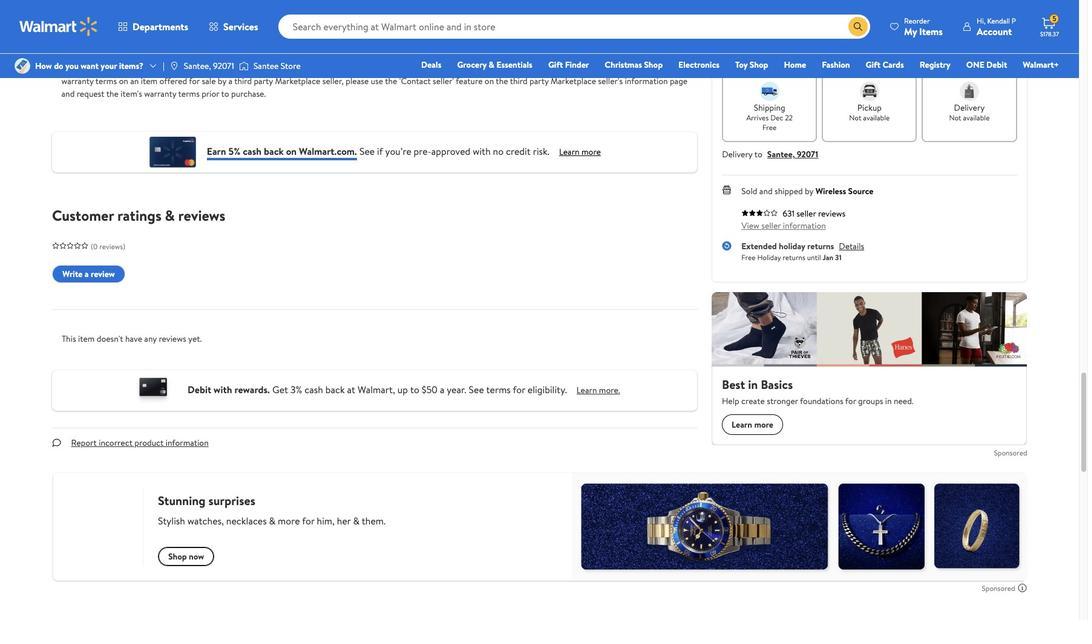 Task type: describe. For each thing, give the bounding box(es) containing it.
grocery
[[457, 59, 487, 71]]

one debit card  debit with rewards. get 3% cash back at walmart, up to $50 a year. see terms for eligibility. learn more. element
[[577, 384, 620, 397]]

terms down aware
[[96, 75, 117, 87]]

day.
[[251, 37, 265, 49]]

deals link
[[416, 58, 447, 71]]

extended holiday returns details free holiday returns until jan 31
[[742, 240, 865, 262]]

feature
[[456, 75, 483, 87]]

by right shipped
[[805, 185, 814, 197]]

1 horizontal spatial sale
[[286, 62, 300, 74]]

1 horizontal spatial 92071
[[797, 148, 819, 160]]

gift cards link
[[861, 58, 910, 71]]

holiday
[[758, 252, 781, 262]]

ad disclaimer and feedback image
[[1018, 584, 1028, 593]]

in
[[543, 62, 550, 74]]

walmart+ link
[[1018, 58, 1065, 71]]

toy
[[736, 59, 748, 71]]

incorrect
[[99, 437, 133, 449]]

delivery for not
[[955, 102, 985, 114]]

reorder my items
[[905, 15, 943, 38]]

1 horizontal spatial to
[[410, 383, 420, 396]]

hard drive capacity :
[[722, 10, 800, 22]]

on down those
[[485, 75, 494, 87]]

1 vertical spatial with
[[214, 383, 232, 396]]

from
[[465, 62, 483, 74]]

 image for how do you want your items?
[[15, 58, 30, 74]]

review
[[91, 268, 115, 280]]

do for how do you want your item?
[[747, 53, 759, 68]]

reorder
[[905, 15, 930, 26]]

may
[[426, 62, 441, 74]]

until
[[808, 252, 821, 262]]

1 vertical spatial &
[[165, 205, 175, 226]]

electronics link
[[673, 58, 725, 71]]

fashion link
[[817, 58, 856, 71]]

$50
[[422, 383, 438, 396]]

have
[[125, 333, 142, 345]]

the right that
[[138, 62, 150, 74]]

warranty down |
[[144, 88, 176, 100]]

one debit card image
[[129, 375, 178, 406]]

cards
[[883, 59, 904, 71]]

1 vertical spatial debit
[[188, 383, 211, 396]]

view
[[742, 220, 760, 232]]

this item doesn't have any reviews yet.
[[61, 333, 202, 345]]

a inside please be aware that the warranty terms on items offered for sale by third party marketplace sellers may differ from those displayed in this section (if any). to confirm warranty terms on an item offered for sale by a third party marketplace seller, please use the 'contact seller' feature on the third party marketplace seller's information page and request the item's warranty terms prior to purchase.
[[229, 75, 233, 87]]

631 seller reviews
[[783, 208, 846, 220]]

Walmart Site-Wide search field
[[278, 15, 871, 39]]

details button
[[839, 240, 865, 252]]

0 vertical spatial offered
[[243, 62, 271, 74]]

1 horizontal spatial marketplace
[[353, 62, 398, 74]]

gift finder
[[549, 59, 589, 71]]

search icon image
[[854, 22, 863, 31]]

more.
[[599, 384, 620, 396]]

do for how do you want your items?
[[54, 60, 63, 72]]

if
[[377, 144, 383, 158]]

terms right year.
[[487, 383, 511, 396]]

space
[[792, 31, 814, 43]]

warranty image
[[673, 0, 688, 10]]

toy shop link
[[730, 58, 774, 71]]

the down those
[[496, 75, 508, 87]]

 image for santee, 92071
[[169, 61, 179, 71]]

information up holiday
[[783, 220, 826, 232]]

by right store on the left
[[302, 62, 310, 74]]

any).
[[605, 62, 622, 74]]

differ
[[443, 62, 463, 74]]

electronics
[[679, 59, 720, 71]]

view seller information link
[[742, 220, 826, 232]]

view seller information
[[742, 220, 826, 232]]

please
[[346, 75, 369, 87]]

toy shop
[[736, 59, 769, 71]]

debit with rewards. get 3% cash back at walmart, up to $50 a year. see terms for eligibility.
[[188, 383, 567, 396]]

0
[[93, 242, 97, 252]]

customer ratings & reviews
[[52, 205, 225, 226]]

intent image for pickup image
[[860, 82, 880, 101]]

use
[[371, 75, 383, 87]]

how for how do you want your item?
[[722, 53, 744, 68]]

0 vertical spatial back
[[264, 144, 284, 158]]

Search search field
[[278, 15, 871, 39]]

pickup
[[858, 102, 882, 114]]

gift for gift finder
[[549, 59, 563, 71]]

manufacturer
[[175, 37, 225, 49]]

covered
[[118, 37, 148, 49]]

capital one  earn 5% cash back on walmart.com. see if you're pre-approved with no credit risk. learn more element
[[559, 146, 601, 158]]

the left item's
[[106, 88, 119, 100]]

information inside 'button'
[[166, 437, 209, 449]]

1 horizontal spatial debit
[[987, 59, 1008, 71]]

0 horizontal spatial marketplace
[[275, 75, 321, 87]]

those
[[485, 62, 505, 74]]

displayed
[[507, 62, 541, 74]]

shipped
[[775, 185, 803, 197]]

0 horizontal spatial 92071
[[213, 60, 234, 72]]

walmart image
[[19, 17, 98, 36]]

holiday
[[779, 240, 806, 252]]

is
[[111, 37, 116, 49]]

earn 5% cash back on walmart.com. see if you're pre-approved with no credit risk.
[[207, 144, 550, 158]]

and inside please be aware that the warranty terms on items offered for sale by third party marketplace sellers may differ from those displayed in this section (if any). to confirm warranty terms on an item offered for sale by a third party marketplace seller, please use the 'contact seller' feature on the third party marketplace seller's information page and request the item's warranty terms prior to purchase.
[[61, 88, 75, 100]]

1 vertical spatial item
[[78, 333, 94, 345]]

eligibility.
[[528, 383, 567, 396]]

0 horizontal spatial :
[[769, 31, 771, 43]]

santee store
[[254, 60, 301, 72]]

0 vertical spatial with
[[473, 144, 491, 158]]

0 vertical spatial cash
[[243, 144, 262, 158]]

aware
[[98, 62, 119, 74]]

source
[[849, 185, 874, 197]]

on left an
[[119, 75, 128, 87]]

section
[[567, 62, 593, 74]]

not for pickup
[[850, 112, 862, 123]]

shipping arrives dec 22 free
[[747, 102, 793, 132]]

customer
[[52, 205, 114, 226]]

one debit
[[967, 59, 1008, 71]]

2 horizontal spatial a
[[440, 383, 445, 396]]

warranty down please
[[61, 75, 94, 87]]

actual color :
[[722, 31, 771, 43]]

terms left prior
[[178, 88, 200, 100]]

items
[[221, 62, 241, 74]]

seller for 631
[[797, 208, 817, 220]]

how do you want your items?
[[35, 60, 144, 72]]

finder
[[565, 59, 589, 71]]

jan
[[823, 252, 834, 262]]

1 vertical spatial sponsored
[[982, 583, 1016, 594]]

ratings
[[117, 205, 161, 226]]

hi,
[[977, 15, 986, 26]]

0 vertical spatial see
[[360, 144, 375, 158]]

1 horizontal spatial cash
[[305, 383, 323, 396]]

32 gb
[[821, 10, 844, 22]]

be
[[87, 62, 96, 74]]

sold
[[742, 185, 758, 197]]

write
[[62, 268, 82, 280]]

shop for toy shop
[[750, 59, 769, 71]]

get
[[272, 383, 288, 396]]

item inside please be aware that the warranty terms on items offered for sale by third party marketplace sellers may differ from those displayed in this section (if any). to confirm warranty terms on an item offered for sale by a third party marketplace seller, please use the 'contact seller' feature on the third party marketplace seller's information page and request the item's warranty terms prior to purchase.
[[141, 75, 158, 87]]

registry
[[920, 59, 951, 71]]

write a review
[[62, 268, 115, 280]]

learn more.
[[577, 384, 620, 396]]

christmas shop link
[[600, 58, 669, 71]]

the
[[61, 37, 75, 49]]

prior
[[202, 88, 219, 100]]

1 vertical spatial and
[[760, 185, 773, 197]]

walmart,
[[358, 383, 395, 396]]

an
[[130, 75, 139, 87]]

item?
[[830, 53, 857, 68]]

1 vertical spatial to
[[755, 148, 763, 160]]

purchase.
[[231, 88, 266, 100]]

terms down manufacturer
[[187, 62, 208, 74]]



Task type: locate. For each thing, give the bounding box(es) containing it.
0 vertical spatial a
[[229, 75, 233, 87]]

party down in at the top of the page
[[530, 75, 549, 87]]

0 vertical spatial sponsored
[[995, 448, 1028, 458]]

0 horizontal spatial and
[[61, 88, 75, 100]]

pickup not available
[[850, 102, 890, 123]]

1 horizontal spatial :
[[797, 10, 800, 22]]

my
[[905, 25, 917, 38]]

grocery & essentials link
[[452, 58, 538, 71]]

gray
[[816, 31, 834, 43]]

returns left 31
[[808, 240, 835, 252]]

warranty down warranty
[[77, 37, 109, 49]]

back right '5%'
[[264, 144, 284, 158]]

the down departments
[[161, 37, 173, 49]]

third up purchase.
[[234, 75, 252, 87]]

1 horizontal spatial with
[[473, 144, 491, 158]]

0 vertical spatial 92071
[[213, 60, 234, 72]]

1 gift from the left
[[549, 59, 563, 71]]

1 horizontal spatial see
[[469, 383, 484, 396]]

a down items
[[229, 75, 233, 87]]

0 vertical spatial to
[[221, 88, 229, 100]]

item right the this
[[78, 333, 94, 345]]

:
[[797, 10, 800, 22], [769, 31, 771, 43]]

reviews
[[178, 205, 225, 226], [819, 208, 846, 220], [99, 242, 123, 252], [159, 333, 186, 345]]

one
[[967, 59, 985, 71]]

1 horizontal spatial your
[[807, 53, 828, 68]]

0 horizontal spatial delivery
[[722, 148, 753, 160]]

sold and shipped by wireless source
[[742, 185, 874, 197]]

2 not from the left
[[950, 112, 962, 123]]

0 horizontal spatial a
[[84, 268, 88, 280]]

third up seller,
[[312, 62, 330, 74]]

0 horizontal spatial party
[[254, 75, 273, 87]]

walmart+
[[1024, 59, 1060, 71]]

for
[[226, 37, 237, 49], [273, 62, 284, 74], [189, 75, 200, 87], [513, 383, 526, 396]]

1 horizontal spatial returns
[[808, 240, 835, 252]]

31
[[836, 252, 842, 262]]

0 horizontal spatial item
[[78, 333, 94, 345]]

0 horizontal spatial &
[[165, 205, 175, 226]]

shop right to
[[644, 59, 663, 71]]

you for how do you want your items?
[[65, 60, 79, 72]]

not inside the "delivery not available"
[[950, 112, 962, 123]]

kendall
[[988, 15, 1011, 26]]

how
[[722, 53, 744, 68], [35, 60, 52, 72]]

want for item?
[[781, 53, 804, 68]]

how for how do you want your items?
[[35, 60, 52, 72]]

0 horizontal spatial your
[[101, 60, 117, 72]]

 image left please
[[15, 58, 30, 74]]

terms
[[187, 62, 208, 74], [96, 75, 117, 87], [178, 88, 200, 100], [487, 383, 511, 396]]

debit right one
[[987, 59, 1008, 71]]

1 horizontal spatial want
[[781, 53, 804, 68]]

christmas
[[605, 59, 642, 71]]

see left if
[[360, 144, 375, 158]]

0 horizontal spatial third
[[234, 75, 252, 87]]

2 vertical spatial a
[[440, 383, 445, 396]]

how do you want your item?
[[722, 53, 857, 68]]

not down the intent image for delivery
[[950, 112, 962, 123]]

delivery up sold
[[722, 148, 753, 160]]

not inside pickup not available
[[850, 112, 862, 123]]

available for pickup
[[864, 112, 890, 123]]

|
[[163, 60, 165, 72]]

1 horizontal spatial santee,
[[768, 148, 795, 160]]

free for extended
[[742, 252, 756, 262]]

available inside pickup not available
[[864, 112, 890, 123]]

you left home
[[761, 53, 778, 68]]

by down items
[[218, 75, 226, 87]]

sale
[[286, 62, 300, 74], [202, 75, 216, 87]]

that
[[121, 62, 136, 74]]

want for items?
[[81, 60, 99, 72]]

registry link
[[915, 58, 957, 71]]

do down 'the'
[[54, 60, 63, 72]]

the warranty is covered by the manufacturer for 90 day.
[[61, 37, 265, 49]]

2 horizontal spatial party
[[530, 75, 549, 87]]

delivery not available
[[950, 102, 990, 123]]

account
[[977, 25, 1013, 38]]

report
[[71, 437, 97, 449]]

warranty down the warranty is covered by the manufacturer for 90 day.
[[153, 62, 185, 74]]

information down confirm
[[625, 75, 668, 87]]

information right product
[[166, 437, 209, 449]]

see right year.
[[469, 383, 484, 396]]

0 horizontal spatial debit
[[188, 383, 211, 396]]

1 horizontal spatial back
[[326, 383, 345, 396]]

pre-
[[414, 144, 432, 158]]

santee, down manufacturer
[[184, 60, 211, 72]]

1 horizontal spatial shop
[[750, 59, 769, 71]]

free down shipping
[[763, 122, 777, 132]]

not down intent image for pickup
[[850, 112, 862, 123]]

92071 up sold and shipped by wireless source
[[797, 148, 819, 160]]

party up seller,
[[332, 62, 351, 74]]

available down the intent image for delivery
[[964, 112, 990, 123]]

1 horizontal spatial item
[[141, 75, 158, 87]]

party down santee
[[254, 75, 273, 87]]

1 horizontal spatial available
[[964, 112, 990, 123]]

on left walmart.com.
[[286, 144, 297, 158]]

christmas shop
[[605, 59, 663, 71]]

& right from
[[489, 59, 495, 71]]

departments button
[[108, 12, 199, 41]]

delivery inside the "delivery not available"
[[955, 102, 985, 114]]

seller for view
[[762, 220, 781, 232]]

drive
[[743, 10, 763, 22]]

0 horizontal spatial you
[[65, 60, 79, 72]]

items
[[920, 25, 943, 38]]

clear search field text image
[[834, 22, 844, 31]]

back left at
[[326, 383, 345, 396]]

on
[[210, 62, 219, 74], [119, 75, 128, 87], [485, 75, 494, 87], [286, 144, 297, 158]]

2 horizontal spatial to
[[755, 148, 763, 160]]

the
[[161, 37, 173, 49], [138, 62, 150, 74], [385, 75, 397, 87], [496, 75, 508, 87], [106, 88, 119, 100]]

information inside please be aware that the warranty terms on items offered for sale by third party marketplace sellers may differ from those displayed in this section (if any). to confirm warranty terms on an item offered for sale by a third party marketplace seller, please use the 'contact seller' feature on the third party marketplace seller's information page and request the item's warranty terms prior to purchase.
[[625, 75, 668, 87]]

santee, down dec
[[768, 148, 795, 160]]

store
[[281, 60, 301, 72]]

0 horizontal spatial  image
[[15, 58, 30, 74]]

you for how do you want your item?
[[761, 53, 778, 68]]

learn left more.
[[577, 384, 597, 396]]

learn
[[559, 146, 580, 158], [577, 384, 597, 396]]

sale right santee
[[286, 62, 300, 74]]

debit right one debit card image
[[188, 383, 211, 396]]

1 not from the left
[[850, 112, 862, 123]]

capacity
[[765, 10, 797, 22]]

0 vertical spatial item
[[141, 75, 158, 87]]

1 vertical spatial sale
[[202, 75, 216, 87]]

marketplace down section
[[551, 75, 596, 87]]

1 vertical spatial delivery
[[722, 148, 753, 160]]

: up the space
[[797, 10, 800, 22]]

0 horizontal spatial to
[[221, 88, 229, 100]]

free inside extended holiday returns details free holiday returns until jan 31
[[742, 252, 756, 262]]

p
[[1012, 15, 1017, 26]]

0 vertical spatial delivery
[[955, 102, 985, 114]]

actual
[[722, 31, 746, 43]]

returns left until
[[783, 252, 806, 262]]

2.9477 stars out of 5, based on 631 seller reviews element
[[742, 209, 778, 217]]

0 vertical spatial &
[[489, 59, 495, 71]]

seller right 631
[[797, 208, 817, 220]]

available inside the "delivery not available"
[[964, 112, 990, 123]]

yet.
[[188, 333, 202, 345]]

debit
[[987, 59, 1008, 71], [188, 383, 211, 396]]

0 horizontal spatial back
[[264, 144, 284, 158]]

2 horizontal spatial marketplace
[[551, 75, 596, 87]]

2 gift from the left
[[866, 59, 881, 71]]

dec
[[771, 112, 784, 123]]

risk.
[[533, 144, 550, 158]]

offered
[[243, 62, 271, 74], [160, 75, 187, 87]]

0 horizontal spatial santee,
[[184, 60, 211, 72]]

information up covered
[[102, 21, 152, 34]]

92071 up prior
[[213, 60, 234, 72]]

third down displayed
[[510, 75, 528, 87]]

warranty
[[77, 37, 109, 49], [153, 62, 185, 74], [61, 75, 94, 87], [144, 88, 176, 100]]

a right $50
[[440, 383, 445, 396]]

1 horizontal spatial offered
[[243, 62, 271, 74]]

arrives
[[747, 112, 769, 123]]

item's
[[121, 88, 142, 100]]

offered down |
[[160, 75, 187, 87]]

1 vertical spatial 92071
[[797, 148, 819, 160]]

0 horizontal spatial offered
[[160, 75, 187, 87]]

marketplace up use
[[353, 62, 398, 74]]

1 vertical spatial cash
[[305, 383, 323, 396]]

by down departments
[[150, 37, 159, 49]]

1 horizontal spatial gift
[[866, 59, 881, 71]]

item right an
[[141, 75, 158, 87]]

to right prior
[[221, 88, 229, 100]]

cash right '5%'
[[243, 144, 262, 158]]

0 horizontal spatial shop
[[644, 59, 663, 71]]

the right use
[[385, 75, 397, 87]]

1 horizontal spatial you
[[761, 53, 778, 68]]

0 horizontal spatial cash
[[243, 144, 262, 158]]

1 horizontal spatial do
[[747, 53, 759, 68]]

1 horizontal spatial and
[[760, 185, 773, 197]]

want up request
[[81, 60, 99, 72]]

0 horizontal spatial do
[[54, 60, 63, 72]]

 image right |
[[169, 61, 179, 71]]

you left be
[[65, 60, 79, 72]]

(
[[91, 242, 93, 252]]

available down intent image for pickup
[[864, 112, 890, 123]]

cash right 3%
[[305, 383, 323, 396]]

a
[[229, 75, 233, 87], [84, 268, 88, 280], [440, 383, 445, 396]]

with left rewards.
[[214, 383, 232, 396]]

0 horizontal spatial how
[[35, 60, 52, 72]]

0 horizontal spatial not
[[850, 112, 862, 123]]

1 horizontal spatial  image
[[169, 61, 179, 71]]

delivery for to
[[722, 148, 753, 160]]

your right be
[[101, 60, 117, 72]]

with
[[473, 144, 491, 158], [214, 383, 232, 396]]

learn for see if you're pre-approved with no credit risk.
[[559, 146, 580, 158]]

gift left cards
[[866, 59, 881, 71]]

edit
[[964, 8, 979, 20]]

do down color
[[747, 53, 759, 68]]

seller down 2.9477 stars out of 5, based on 631 seller reviews element
[[762, 220, 781, 232]]

santee,
[[184, 60, 211, 72], [768, 148, 795, 160]]

credit
[[506, 144, 531, 158]]

and right sold
[[760, 185, 773, 197]]

to left santee, 92071 button
[[755, 148, 763, 160]]

1 horizontal spatial &
[[489, 59, 495, 71]]

free inside shipping arrives dec 22 free
[[763, 122, 777, 132]]

up
[[398, 383, 408, 396]]

shop for christmas shop
[[644, 59, 663, 71]]

1 available from the left
[[864, 112, 890, 123]]

walmart.com.
[[299, 144, 357, 158]]

sellers
[[400, 62, 424, 74]]

 image
[[239, 60, 249, 72]]

: down hard drive capacity :
[[769, 31, 771, 43]]

want down the space
[[781, 53, 804, 68]]

delivery down the intent image for delivery
[[955, 102, 985, 114]]

sale up prior
[[202, 75, 216, 87]]

how left please
[[35, 60, 52, 72]]

returns
[[808, 240, 835, 252], [783, 252, 806, 262]]

free for shipping
[[763, 122, 777, 132]]

free left holiday
[[742, 252, 756, 262]]

1 horizontal spatial not
[[950, 112, 962, 123]]

5 $178.37
[[1041, 13, 1060, 38]]

learn for get 3% cash back at walmart, up
[[577, 384, 597, 396]]

to inside please be aware that the warranty terms on items offered for sale by third party marketplace sellers may differ from those displayed in this section (if any). to confirm warranty terms on an item offered for sale by a third party marketplace seller, please use the 'contact seller' feature on the third party marketplace seller's information page and request the item's warranty terms prior to purchase.
[[221, 88, 229, 100]]

0 vertical spatial :
[[797, 10, 800, 22]]

with left no
[[473, 144, 491, 158]]

edit selections button
[[964, 8, 1018, 20]]

0 vertical spatial debit
[[987, 59, 1008, 71]]

0 horizontal spatial see
[[360, 144, 375, 158]]

wireless
[[816, 185, 847, 197]]

space gray
[[792, 31, 834, 43]]

0 vertical spatial learn
[[559, 146, 580, 158]]

1 shop from the left
[[644, 59, 663, 71]]

more
[[582, 146, 601, 158]]

how down actual
[[722, 53, 744, 68]]

1 vertical spatial learn
[[577, 384, 597, 396]]

intent image for delivery image
[[960, 82, 980, 101]]

0 horizontal spatial gift
[[549, 59, 563, 71]]

want
[[781, 53, 804, 68], [81, 60, 99, 72]]

1 vertical spatial back
[[326, 383, 345, 396]]

available for delivery
[[964, 112, 990, 123]]

0 horizontal spatial with
[[214, 383, 232, 396]]

5
[[1053, 13, 1057, 24]]

year.
[[447, 383, 467, 396]]

0 horizontal spatial available
[[864, 112, 890, 123]]

grocery & essentials
[[457, 59, 533, 71]]

intent image for shipping image
[[760, 82, 780, 101]]

0 horizontal spatial returns
[[783, 252, 806, 262]]

capitalone image
[[148, 137, 197, 168]]

gift for gift cards
[[866, 59, 881, 71]]

1 vertical spatial santee,
[[768, 148, 795, 160]]

 image
[[15, 58, 30, 74], [169, 61, 179, 71]]

your for items?
[[101, 60, 117, 72]]

1 horizontal spatial free
[[763, 122, 777, 132]]

available
[[864, 112, 890, 123], [964, 112, 990, 123]]

2 shop from the left
[[750, 59, 769, 71]]

items?
[[119, 60, 144, 72]]

on left items
[[210, 62, 219, 74]]

1 vertical spatial offered
[[160, 75, 187, 87]]

1 vertical spatial free
[[742, 252, 756, 262]]

marketplace down store on the left
[[275, 75, 321, 87]]

1 horizontal spatial delivery
[[955, 102, 985, 114]]

1 horizontal spatial how
[[722, 53, 744, 68]]

to right up
[[410, 383, 420, 396]]

1 horizontal spatial a
[[229, 75, 233, 87]]

shop right toy
[[750, 59, 769, 71]]

0 horizontal spatial sale
[[202, 75, 216, 87]]

0 vertical spatial santee,
[[184, 60, 211, 72]]

0 vertical spatial sale
[[286, 62, 300, 74]]

1 horizontal spatial seller
[[797, 208, 817, 220]]

any
[[144, 333, 157, 345]]

seller'
[[433, 75, 454, 87]]

a inside write a review link
[[84, 268, 88, 280]]

no
[[493, 144, 504, 158]]

learn left the more
[[559, 146, 580, 158]]

and left request
[[61, 88, 75, 100]]

gift left finder
[[549, 59, 563, 71]]

2 available from the left
[[964, 112, 990, 123]]

shop
[[644, 59, 663, 71], [750, 59, 769, 71]]

not for delivery
[[950, 112, 962, 123]]

your for item?
[[807, 53, 828, 68]]

shipping
[[754, 102, 786, 114]]

1 horizontal spatial party
[[332, 62, 351, 74]]

santee, 92071 button
[[768, 148, 819, 160]]

2 horizontal spatial third
[[510, 75, 528, 87]]

& right ratings
[[165, 205, 175, 226]]

0 horizontal spatial free
[[742, 252, 756, 262]]

a right write
[[84, 268, 88, 280]]

(if
[[595, 62, 603, 74]]

page
[[670, 75, 688, 87]]

0 vertical spatial and
[[61, 88, 75, 100]]

1 horizontal spatial third
[[312, 62, 330, 74]]

0 horizontal spatial seller
[[762, 220, 781, 232]]

0 vertical spatial free
[[763, 122, 777, 132]]

offered down day.
[[243, 62, 271, 74]]

your right home
[[807, 53, 828, 68]]

1 vertical spatial see
[[469, 383, 484, 396]]



Task type: vqa. For each thing, say whether or not it's contained in the screenshot.
Fashion
yes



